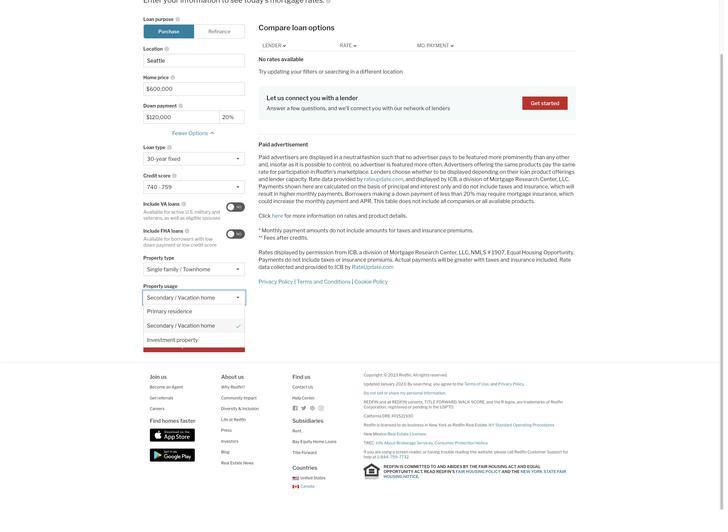 Task type: describe. For each thing, give the bounding box(es) containing it.
property usage element
[[143, 280, 242, 291]]

ny
[[489, 423, 495, 428]]

or inside rates displayed by permission from icb, a division of mortgage research center, llc, nmls # 1907, equal housing opportunity. payments do not include taxes or insurance premiums. actual payments will be greater with taxes and insurance included. rate data collected and provided to icb by
[[336, 257, 341, 263]]

for inside 'available for active u.s. military and veterans, as well as eligible spouses'
[[164, 209, 170, 215]]

1 vertical spatial monthly
[[305, 198, 326, 205]]

the right "increase"
[[296, 198, 304, 205]]

score,
[[471, 400, 486, 405]]

update
[[178, 343, 196, 349]]

do
[[364, 391, 369, 396]]

and,
[[259, 162, 269, 168]]

abides
[[447, 464, 463, 469]]

1 vertical spatial about
[[384, 441, 396, 446]]

a left few
[[287, 105, 290, 112]]

impact
[[244, 396, 257, 401]]

loan for loan type
[[143, 145, 155, 150]]

0 horizontal spatial more
[[293, 213, 306, 219]]

7732
[[399, 455, 409, 460]]

1 - 2 radio
[[220, 320, 245, 334]]

the up borrowers
[[358, 184, 367, 190]]

pending
[[413, 405, 428, 410]]

30-
[[147, 156, 156, 162]]

0 vertical spatial more
[[489, 154, 502, 161]]

townhome
[[183, 267, 211, 273]]

and down 1907,
[[501, 257, 510, 263]]

trouble
[[441, 450, 455, 455]]

0 horizontal spatial privacy policy link
[[259, 279, 293, 285]]

loan inside paid advertisers are displayed in a neutral fashion such that no advertiser pays to be featured more prominently than any other and, insofar as it is possible to control, no advertiser is featured more often. advertisers offering the same products pay the same rate for participation in redfin's marketplace. lenders choose whether to be displayed depending on their loan product offerings and lender capacity. rate data provided by
[[520, 169, 531, 175]]

1 secondary / vacation home from the top
[[147, 295, 215, 301]]

0 horizontal spatial home
[[143, 75, 157, 80]]

you down reserved.
[[434, 382, 440, 387]]

the left uspto. at the bottom right of page
[[433, 405, 439, 410]]

0 horizontal spatial insurance
[[342, 257, 367, 263]]

1 vacation from the top
[[178, 295, 200, 301]]

0 horizontal spatial and
[[437, 464, 447, 469]]

do inside * monthly payment amounts do not include amounts for taxes and insurance premiums. ** fees after credits.
[[330, 228, 336, 234]]

all inside radio
[[154, 324, 159, 330]]

community impact button
[[221, 396, 257, 401]]

a inside rates displayed by permission from icb, a division of mortgage research center, llc, nmls # 1907, equal housing opportunity. payments do not include taxes or insurance premiums. actual payments will be greater with taxes and insurance included. rate data collected and provided to icb by
[[360, 250, 362, 256]]

dialog containing primary residence
[[143, 304, 245, 348]]

about us
[[221, 374, 244, 380]]

and right only
[[453, 184, 462, 190]]

1 horizontal spatial housing
[[466, 469, 485, 474]]

payment right down
[[157, 103, 177, 109]]

1 horizontal spatial all
[[441, 198, 447, 205]]

2 1 from the left
[[228, 324, 230, 330]]

get for get referrals
[[150, 396, 157, 401]]

using
[[382, 450, 392, 455]]

loans for include fha loans
[[172, 228, 183, 234]]

and right score,
[[487, 400, 494, 405]]

lender inside paid advertisers are displayed in a neutral fashion such that no advertiser pays to be featured more prominently than any other and, insofar as it is possible to control, no advertiser is featured more often. advertisers offering the same products pay the same rate for participation in redfin's marketplace. lenders choose whether to be displayed depending on their loan product offerings and lender capacity. rate data provided by
[[269, 176, 285, 183]]

walk
[[459, 400, 471, 405]]

terms and conditions link
[[297, 279, 351, 285]]

with inside available for borrowers with low down payment or low credit score
[[195, 236, 204, 242]]

community
[[221, 396, 243, 401]]

payments inside , and displayed by icb, a division of mortgage research center, llc. payments shown here are calculated on the basis of principal and interest only and do not include taxes and insurance, which will result in higher monthly payments. borrowers making a down payment of less than 20% may require mortgage insurance, which could increase the monthly payment and apr. this table does not include all companies or all available products.
[[259, 184, 284, 190]]

countries
[[293, 465, 318, 471]]

are inside if you are using a screen reader, or having trouble reading this website, please call redfin customer support for help at
[[375, 450, 381, 455]]

a up we'll
[[336, 94, 339, 101]]

1 vertical spatial be
[[440, 169, 447, 175]]

redfin for and
[[364, 400, 379, 405]]

0 vertical spatial real
[[466, 423, 475, 428]]

of inside rates displayed by permission from icb, a division of mortgage research center, llc, nmls # 1907, equal housing opportunity. payments do not include taxes or insurance premiums. actual payments will be greater with taxes and insurance included. rate data collected and provided to icb by
[[384, 250, 389, 256]]

in inside redfin and all redfin variants, title forward, walk score, and the r logos, are trademarks of redfin corporation, registered or pending in the uspto.
[[429, 405, 432, 410]]

pay
[[543, 162, 552, 168]]

0 horizontal spatial policy
[[279, 279, 293, 285]]

why
[[221, 385, 230, 390]]

1 1 from the left
[[209, 324, 212, 330]]

redfin right york
[[453, 423, 465, 428]]

list box containing secondary / vacation home
[[143, 291, 245, 348]]

0 vertical spatial insurance,
[[524, 184, 550, 190]]

consumer protection notice link
[[435, 441, 488, 446]]

1 horizontal spatial all
[[413, 373, 418, 378]]

0 vertical spatial featured
[[467, 154, 488, 161]]

at inside if you are using a screen reader, or having trouble reading this website, please call redfin customer support for help at
[[373, 455, 377, 460]]

759
[[162, 184, 172, 191]]

- for 1
[[231, 324, 233, 330]]

0 horizontal spatial score
[[158, 173, 171, 179]]

fair inside redfin is committed to and abides by the fair housing act and equal opportunity act. read redfin's
[[479, 464, 488, 469]]

whether
[[412, 169, 433, 175]]

. down agree
[[446, 391, 447, 396]]

a down advertisers
[[460, 176, 463, 183]]

redfin pinterest image
[[310, 406, 315, 411]]

answer
[[267, 105, 286, 112]]

policy
[[486, 469, 501, 474]]

equal
[[507, 250, 521, 256]]

score inside available for borrowers with low down payment or low credit score
[[205, 242, 217, 248]]

. up trademarks
[[524, 382, 525, 387]]

0 horizontal spatial available
[[281, 56, 304, 62]]

, and displayed by icb, a division of mortgage research center, llc. payments shown here are calculated on the basis of principal and interest only and do not include taxes and insurance, which will result in higher monthly payments. borrowers making a down payment of less than 20% may require mortgage insurance, which could increase the monthly payment and apr. this table does not include all companies or all available products.
[[259, 176, 575, 205]]

1 horizontal spatial and
[[502, 469, 511, 474]]

0 vertical spatial which
[[551, 184, 566, 190]]

with inside rates displayed by permission from icb, a division of mortgage research center, llc, nmls # 1907, equal housing opportunity. payments do not include taxes or insurance premiums. actual payments will be greater with taxes and insurance included. rate data collected and provided to icb by
[[474, 257, 485, 263]]

inclusion
[[243, 406, 259, 411]]

bay equity home loans
[[293, 439, 337, 444]]

with left our
[[383, 105, 393, 112]]

offerings
[[553, 169, 575, 175]]

rate button
[[340, 42, 358, 49]]

research inside , and displayed by icb, a division of mortgage research center, llc. payments shown here are calculated on the basis of principal and interest only and do not include taxes and insurance, which will result in higher monthly payments. borrowers making a down payment of less than 20% may require mortgage insurance, which could increase the monthly payment and apr. this table does not include all companies or all available products.
[[516, 176, 539, 183]]

740 - 759
[[147, 184, 172, 191]]

1 vertical spatial rates
[[345, 213, 357, 219]]

do not sell or share my personal information link
[[364, 391, 446, 396]]

include va loans
[[143, 201, 180, 207]]

in right business
[[425, 423, 428, 428]]

of left use
[[477, 382, 481, 387]]

type for year
[[155, 145, 166, 150]]

trec: info about brokerage services , consumer protection notice
[[364, 441, 488, 446]]

paid for paid advertisement
[[259, 142, 270, 148]]

down inside , and displayed by icb, a division of mortgage research center, llc. payments shown here are calculated on the basis of principal and interest only and do not include taxes and insurance, which will result in higher monthly payments. borrowers making a down payment of less than 20% may require mortgage insurance, which could increase the monthly payment and apr. this table does not include all companies or all available products.
[[396, 191, 410, 197]]

the inside redfin is committed to and abides by the fair housing act and equal opportunity act. read redfin's
[[470, 464, 478, 469]]

1 vertical spatial information
[[424, 391, 446, 396]]

do inside , and displayed by icb, a division of mortgage research center, llc. payments shown here are calculated on the basis of principal and interest only and do not include taxes and insurance, which will result in higher monthly payments. borrowers making a down payment of less than 20% may require mortgage insurance, which could increase the monthly payment and apr. this table does not include all companies or all available products.
[[463, 184, 470, 190]]

to down often.
[[434, 169, 439, 175]]

2023:
[[396, 382, 407, 387]]

1 vertical spatial which
[[560, 191, 574, 197]]

1 horizontal spatial the
[[512, 469, 520, 474]]

2 horizontal spatial and
[[518, 464, 527, 469]]

1 horizontal spatial ,
[[433, 441, 434, 446]]

by right icb
[[345, 264, 351, 271]]

try
[[259, 68, 267, 75]]

of down rateupdate.com link
[[382, 184, 387, 190]]

2 same from the left
[[563, 162, 576, 168]]

payment down interest
[[411, 191, 433, 197]]

pays
[[440, 154, 452, 161]]

displayed down advertisers
[[448, 169, 471, 175]]

premiums. inside * monthly payment amounts do not include amounts for taxes and insurance premiums. ** fees after credits.
[[448, 228, 474, 234]]

1 vertical spatial no
[[353, 162, 360, 168]]

standard
[[496, 423, 513, 428]]

1 vertical spatial more
[[415, 162, 428, 168]]

notice
[[404, 474, 419, 479]]

help center
[[293, 396, 315, 401]]

not right do
[[370, 391, 376, 396]]

single family / townhome
[[147, 267, 211, 273]]

0 horizontal spatial estate
[[230, 461, 243, 466]]

is
[[400, 464, 404, 469]]

icb, inside , and displayed by icb, a division of mortgage research center, llc. payments shown here are calculated on the basis of principal and interest only and do not include taxes and insurance, which will result in higher monthly payments. borrowers making a down payment of less than 20% may require mortgage insurance, which could increase the monthly payment and apr. this table does not include all companies or all available products.
[[448, 176, 459, 183]]

loan for loan purpose
[[143, 16, 155, 22]]

payment down payments.
[[327, 198, 349, 205]]

brokerage
[[397, 441, 416, 446]]

not right does
[[413, 198, 421, 205]]

the right offering
[[495, 162, 504, 168]]

often.
[[429, 162, 443, 168]]

data inside paid advertisers are displayed in a neutral fashion such that no advertiser pays to be featured more prominently than any other and, insofar as it is possible to control, no advertiser is featured more often. advertisers offering the same products pay the same rate for participation in redfin's marketplace. lenders choose whether to be displayed depending on their loan product offerings and lender capacity. rate data provided by
[[322, 176, 333, 183]]

to up advertisers
[[453, 154, 458, 161]]

do inside rates displayed by permission from icb, a division of mortgage research center, llc, nmls # 1907, equal housing opportunity. payments do not include taxes or insurance premiums. actual payments will be greater with taxes and insurance included. rate data collected and provided to icb by
[[285, 257, 292, 263]]

and left we'll
[[328, 105, 338, 112]]

life at redfin button
[[221, 417, 246, 422]]

life at redfin
[[221, 417, 246, 422]]

reserved.
[[431, 373, 448, 378]]

to right agree
[[453, 382, 457, 387]]

here inside , and displayed by icb, a division of mortgage research center, llc. payments shown here are calculated on the basis of principal and interest only and do not include taxes and insurance, which will result in higher monthly payments. borrowers making a down payment of less than 20% may require mortgage insurance, which could increase the monthly payment and apr. this table does not include all companies or all available products.
[[303, 184, 314, 190]]

1-
[[378, 455, 381, 460]]

corporation,
[[364, 405, 387, 410]]

canadian flag image
[[293, 485, 299, 489]]

info
[[376, 441, 384, 446]]

us for let
[[278, 94, 284, 101]]

redfin inside if you are using a screen reader, or having trouble reading this website, please call redfin customer support for help at
[[515, 450, 527, 455]]

1 horizontal spatial terms
[[465, 382, 476, 387]]

or right filters on the left top of page
[[319, 68, 324, 75]]

and left interest
[[410, 184, 420, 190]]

new
[[521, 469, 531, 474]]

the down 'any'
[[553, 162, 561, 168]]

of left lenders
[[426, 105, 431, 112]]

borrowers
[[345, 191, 372, 197]]

by down credits.
[[299, 250, 305, 256]]

2 horizontal spatial is
[[387, 162, 391, 168]]

2 | from the left
[[352, 279, 354, 285]]

va
[[161, 201, 167, 207]]

0 horizontal spatial loan
[[292, 23, 307, 32]]

as down active at the top left of the page
[[180, 215, 185, 221]]

available inside , and displayed by icb, a division of mortgage research center, llc. payments shown here are calculated on the basis of principal and interest only and do not include taxes and insurance, which will result in higher monthly payments. borrowers making a down payment of less than 20% may require mortgage insurance, which could increase the monthly payment and apr. this table does not include all companies or all available products.
[[489, 198, 511, 205]]

get started
[[531, 100, 560, 107]]

investors button
[[221, 439, 239, 444]]

does
[[399, 198, 411, 205]]

1 vertical spatial here
[[272, 213, 283, 219]]

housing inside new york state fair housing notice
[[384, 474, 403, 479]]

rate inside rates displayed by permission from icb, a division of mortgage research center, llc, nmls # 1907, equal housing opportunity. payments do not include taxes or insurance premiums. actual payments will be greater with taxes and insurance included. rate data collected and provided to icb by
[[560, 257, 572, 263]]

0 horizontal spatial is
[[300, 162, 304, 168]]

1 vertical spatial real
[[388, 432, 396, 437]]

rateupdate.com
[[364, 176, 404, 183]]

and right use
[[491, 382, 498, 387]]

of inside redfin and all redfin variants, title forward, walk score, and the r logos, are trademarks of redfin corporation, registered or pending in the uspto.
[[547, 400, 550, 405]]

are inside paid advertisers are displayed in a neutral fashion such that no advertiser pays to be featured more prominently than any other and, insofar as it is possible to control, no advertiser is featured more often. advertisers offering the same products pay the same rate for participation in redfin's marketplace. lenders choose whether to be displayed depending on their loan product offerings and lender capacity. rate data provided by
[[300, 154, 308, 161]]

to up redfin's
[[327, 162, 332, 168]]

title forward
[[293, 450, 317, 455]]

- for 740
[[159, 184, 161, 191]]

payments
[[412, 257, 437, 263]]

equity
[[301, 439, 312, 444]]

displayed inside rates displayed by permission from icb, a division of mortgage research center, llc, nmls # 1907, equal housing opportunity. payments do not include taxes or insurance premiums. actual payments will be greater with taxes and insurance included. rate data collected and provided to icb by
[[274, 250, 298, 256]]

center
[[302, 396, 315, 401]]

1 home from the top
[[201, 295, 215, 301]]

1 - 2
[[228, 324, 237, 330]]

and inside paid advertisers are displayed in a neutral fashion such that no advertiser pays to be featured more prominently than any other and, insofar as it is possible to control, no advertiser is featured more often. advertisers offering the same products pay the same rate for participation in redfin's marketplace. lenders choose whether to be displayed depending on their loan product offerings and lender capacity. rate data provided by
[[259, 176, 268, 183]]

fees
[[264, 235, 276, 241]]

fair housing policy and the
[[456, 469, 521, 474]]

by inside , and displayed by icb, a division of mortgage research center, llc. payments shown here are calculated on the basis of principal and interest only and do not include taxes and insurance, which will result in higher monthly payments. borrowers making a down payment of less than 20% may require mortgage insurance, which could increase the monthly payment and apr. this table does not include all companies or all available products.
[[441, 176, 447, 183]]

collected
[[271, 264, 294, 271]]

option group for loan purpose
[[143, 24, 245, 39]]

and right collected
[[295, 264, 304, 271]]

Refinance radio
[[194, 24, 245, 39]]

1 vertical spatial insurance,
[[533, 191, 558, 197]]

referrals
[[158, 396, 173, 401]]

0 vertical spatial connect
[[286, 94, 309, 101]]

find for find homes faster
[[150, 418, 161, 424]]

1 vertical spatial featured
[[392, 162, 414, 168]]

and down "choose"
[[406, 176, 415, 183]]

redfin down the my
[[392, 400, 407, 405]]

us flag image
[[293, 477, 299, 480]]

1 vertical spatial home
[[313, 439, 325, 444]]

redfin facebook image
[[293, 406, 298, 411]]

State, City, County, ZIP search field
[[143, 54, 245, 67]]

on inside paid advertisers are displayed in a neutral fashion such that no advertiser pays to be featured more prominently than any other and, insofar as it is possible to control, no advertiser is featured more often. advertisers offering the same products pay the same rate for participation in redfin's marketplace. lenders choose whether to be displayed depending on their loan product offerings and lender capacity. rate data provided by
[[500, 169, 506, 175]]

as right york
[[448, 423, 452, 428]]

1 horizontal spatial advertiser
[[414, 154, 439, 161]]

1 horizontal spatial is
[[377, 423, 380, 428]]

real estate licenses link
[[388, 432, 427, 437]]

1 horizontal spatial connect
[[351, 105, 371, 112]]

a left different in the top of the page
[[356, 68, 359, 75]]

and left conditions
[[314, 279, 323, 285]]

1 vertical spatial /
[[175, 295, 177, 301]]

click
[[259, 213, 271, 219]]

price
[[158, 75, 169, 80]]

operating
[[514, 423, 532, 428]]

offering
[[475, 162, 494, 168]]

investors
[[221, 439, 239, 444]]

help
[[293, 396, 301, 401]]

0 horizontal spatial fair
[[456, 469, 465, 474]]

a up table
[[392, 191, 395, 197]]

redfin down "&"
[[234, 417, 246, 422]]

0 horizontal spatial advertiser
[[361, 162, 386, 168]]

or right sell
[[384, 391, 388, 396]]

a inside if you are using a screen reader, or having trouble reading this website, please call redfin customer support for help at
[[393, 450, 395, 455]]

available for payment
[[143, 236, 163, 242]]

icb
[[335, 264, 344, 271]]

0 radio
[[169, 320, 195, 334]]

blog button
[[221, 450, 230, 455]]

or inside redfin and all redfin variants, title forward, walk score, and the r logos, are trademarks of redfin corporation, registered or pending in the uspto.
[[408, 405, 412, 410]]

taxes down permission
[[321, 257, 335, 263]]

0 vertical spatial estate
[[397, 432, 409, 437]]

research inside rates displayed by permission from icb, a division of mortgage research center, llc, nmls # 1907, equal housing opportunity. payments do not include taxes or insurance premiums. actual payments will be greater with taxes and insurance included. rate data collected and provided to icb by
[[416, 250, 439, 256]]

get for get started
[[531, 100, 540, 107]]

not up 20%
[[471, 184, 479, 190]]

*
[[259, 228, 261, 234]]

interest
[[421, 184, 440, 190]]

include down interest
[[422, 198, 440, 205]]

this
[[374, 198, 384, 205]]

0 vertical spatial at
[[229, 417, 233, 422]]

Down payment text field
[[146, 114, 217, 121]]

canada
[[301, 484, 315, 489]]

0 vertical spatial /
[[180, 267, 182, 273]]

Down payment text field
[[222, 114, 242, 121]]

eligible
[[186, 215, 201, 221]]

include up may
[[480, 184, 498, 190]]

than inside paid advertisers are displayed in a neutral fashion such that no advertiser pays to be featured more prominently than any other and, insofar as it is possible to control, no advertiser is featured more often. advertisers offering the same products pay the same rate for participation in redfin's marketplace. lenders choose whether to be displayed depending on their loan product offerings and lender capacity. rate data provided by
[[534, 154, 546, 161]]

property usage
[[143, 284, 178, 289]]

housing
[[522, 250, 543, 256]]

usage
[[164, 284, 178, 289]]

forward
[[302, 450, 317, 455]]

the right agree
[[458, 382, 464, 387]]

option group for points
[[143, 320, 245, 334]]

in up control,
[[334, 154, 338, 161]]

740
[[147, 184, 157, 191]]

0 horizontal spatial low
[[182, 242, 190, 248]]

to inside rates displayed by permission from icb, a division of mortgage research center, llc, nmls # 1907, equal housing opportunity. payments do not include taxes or insurance premiums. actual payments will be greater with taxes and insurance included. rate data collected and provided to icb by
[[329, 264, 334, 271]]

2023
[[388, 373, 399, 378]]

redfin twitter image
[[301, 406, 307, 411]]

lender button
[[263, 42, 288, 49]]

us for find
[[305, 374, 311, 380]]

payments inside rates displayed by permission from icb, a division of mortgage research center, llc, nmls # 1907, equal housing opportunity. payments do not include taxes or insurance premiums. actual payments will be greater with taxes and insurance included. rate data collected and provided to icb by
[[259, 257, 284, 263]]

premiums. inside rates displayed by permission from icb, a division of mortgage research center, llc, nmls # 1907, equal housing opportunity. payments do not include taxes or insurance premiums. actual payments will be greater with taxes and insurance included. rate data collected and provided to icb by
[[368, 257, 394, 263]]

1 horizontal spatial policy
[[373, 279, 388, 285]]

in right 'searching'
[[351, 68, 355, 75]]

1 vertical spatial product
[[369, 213, 389, 219]]

be inside rates displayed by permission from icb, a division of mortgage research center, llc, nmls # 1907, equal housing opportunity. payments do not include taxes or insurance premiums. actual payments will be greater with taxes and insurance included. rate data collected and provided to icb by
[[447, 257, 454, 263]]

and down sell
[[380, 400, 387, 405]]

1 horizontal spatial low
[[205, 236, 213, 242]]

fair housing policy link
[[456, 469, 501, 474]]

2 horizontal spatial policy
[[513, 382, 524, 387]]

0 horizontal spatial on
[[337, 213, 344, 219]]

in down possible
[[311, 169, 315, 175]]

* monthly payment amounts do not include amounts for taxes and insurance premiums. ** fees after credits.
[[259, 228, 474, 241]]

0 horizontal spatial terms
[[297, 279, 313, 285]]

of down depending
[[484, 176, 489, 183]]



Task type: locate. For each thing, give the bounding box(es) containing it.
or inside if you are using a screen reader, or having trouble reading this website, please call redfin customer support for help at
[[423, 450, 427, 455]]

1 vertical spatial down
[[143, 242, 156, 248]]

. down committed
[[419, 474, 420, 479]]

1 horizontal spatial premiums.
[[448, 228, 474, 234]]

actual
[[395, 257, 411, 263]]

option group up state, city, county, zip search box
[[143, 24, 245, 39]]

1 vertical spatial home
[[201, 323, 215, 329]]

loan purpose
[[143, 16, 174, 22]]

contact us
[[293, 385, 313, 390]]

available inside available for borrowers with low down payment or low credit score
[[143, 236, 163, 242]]

vacation
[[178, 295, 200, 301], [178, 323, 200, 329]]

payments.
[[318, 191, 344, 197]]

us for join
[[161, 374, 167, 380]]

2 available from the top
[[143, 236, 163, 242]]

a right using
[[393, 450, 395, 455]]

1 vertical spatial center,
[[440, 250, 458, 256]]

property for property type
[[143, 255, 163, 261]]

, inside , and displayed by icb, a division of mortgage research center, llc. payments shown here are calculated on the basis of principal and interest only and do not include taxes and insurance, which will result in higher monthly payments. borrowers making a down payment of less than 20% may require mortgage insurance, which could increase the monthly payment and apr. this table does not include all companies or all available products.
[[404, 176, 405, 183]]

0 vertical spatial home
[[143, 75, 157, 80]]

home price
[[143, 75, 169, 80]]

to down the "#01521930"
[[397, 423, 401, 428]]

copyright: © 2023 redfin. all rights reserved.
[[364, 373, 448, 378]]

1 horizontal spatial fair
[[479, 464, 488, 469]]

for inside paid advertisers are displayed in a neutral fashion such that no advertiser pays to be featured more prominently than any other and, insofar as it is possible to control, no advertiser is featured more often. advertisers offering the same products pay the same rate for participation in redfin's marketplace. lenders choose whether to be displayed depending on their loan product offerings and lender capacity. rate data provided by
[[270, 169, 277, 175]]

0 for 0
[[180, 324, 183, 330]]

icb, up only
[[448, 176, 459, 183]]

redfin
[[364, 400, 379, 405], [392, 400, 407, 405], [384, 464, 399, 469]]

0 horizontal spatial data
[[259, 264, 270, 271]]

are up payments.
[[315, 184, 323, 190]]

1 horizontal spatial will
[[567, 184, 575, 190]]

1 horizontal spatial rate
[[340, 43, 352, 48]]

list box
[[143, 291, 245, 348]]

will down "llc."
[[567, 184, 575, 190]]

#01521930
[[392, 414, 414, 419]]

1 vertical spatial privacy policy link
[[499, 382, 524, 387]]

1 vertical spatial ,
[[489, 382, 490, 387]]

/ right family
[[180, 267, 182, 273]]

not up collected
[[293, 257, 301, 263]]

diversity & inclusion
[[221, 406, 259, 411]]

0 vertical spatial icb,
[[448, 176, 459, 183]]

are right logos,
[[517, 400, 523, 405]]

mortgage inside rates displayed by permission from icb, a division of mortgage research center, llc, nmls # 1907, equal housing opportunity. payments do not include taxes or insurance premiums. actual payments will be greater with taxes and insurance included. rate data collected and provided to icb by
[[390, 250, 414, 256]]

2 include from the top
[[143, 228, 160, 234]]

as inside paid advertisers are displayed in a neutral fashion such that no advertiser pays to be featured more prominently than any other and, insofar as it is possible to control, no advertiser is featured more often. advertisers offering the same products pay the same rate for participation in redfin's marketplace. lenders choose whether to be displayed depending on their loan product offerings and lender capacity. rate data provided by
[[289, 162, 294, 168]]

rate
[[340, 43, 352, 48], [309, 176, 321, 183], [560, 257, 572, 263]]

as left "well" in the left of the page
[[164, 215, 169, 221]]

1 vertical spatial division
[[364, 250, 383, 256]]

0 vertical spatial available
[[281, 56, 304, 62]]

0 horizontal spatial get
[[150, 396, 157, 401]]

1 paid from the top
[[259, 142, 270, 148]]

rate inside paid advertisers are displayed in a neutral fashion such that no advertiser pays to be featured more prominently than any other and, insofar as it is possible to control, no advertiser is featured more often. advertisers offering the same products pay the same rate for participation in redfin's marketplace. lenders choose whether to be displayed depending on their loan product offerings and lender capacity. rate data provided by
[[309, 176, 321, 183]]

data inside rates displayed by permission from icb, a division of mortgage research center, llc, nmls # 1907, equal housing opportunity. payments do not include taxes or insurance premiums. actual payments will be greater with taxes and insurance included. rate data collected and provided to icb by
[[259, 264, 270, 271]]

option group
[[143, 24, 245, 39], [143, 320, 245, 334]]

1 horizontal spatial on
[[351, 184, 357, 190]]

2 option group from the top
[[143, 320, 245, 334]]

1 horizontal spatial rates
[[267, 56, 280, 62]]

at
[[229, 417, 233, 422], [373, 455, 377, 460]]

2 horizontal spatial on
[[500, 169, 506, 175]]

home
[[201, 295, 215, 301], [201, 323, 215, 329]]

1 0 from the left
[[180, 324, 183, 330]]

not inside * monthly payment amounts do not include amounts for taxes and insurance premiums. ** fees after credits.
[[337, 228, 346, 234]]

0 vertical spatial ,
[[404, 176, 405, 183]]

1 horizontal spatial be
[[447, 257, 454, 263]]

1 vertical spatial than
[[452, 191, 463, 197]]

0 horizontal spatial be
[[440, 169, 447, 175]]

0 horizontal spatial real
[[221, 461, 230, 466]]

0 - 1 radio
[[194, 320, 220, 334]]

notice
[[476, 441, 488, 446]]

monthly down shown
[[297, 191, 317, 197]]

privacy policy | terms and conditions | cookie policy
[[259, 279, 388, 285]]

or
[[319, 68, 324, 75], [476, 198, 481, 205], [177, 242, 181, 248], [336, 257, 341, 263], [384, 391, 388, 396], [408, 405, 412, 410], [423, 450, 427, 455]]

a inside paid advertisers are displayed in a neutral fashion such that no advertiser pays to be featured more prominently than any other and, insofar as it is possible to control, no advertiser is featured more often. advertisers offering the same products pay the same rate for participation in redfin's marketplace. lenders choose whether to be displayed depending on their loan product offerings and lender capacity. rate data provided by
[[340, 154, 343, 161]]

- inside 0 - 1 radio
[[207, 324, 208, 330]]

us
[[309, 385, 313, 390]]

0 horizontal spatial connect
[[286, 94, 309, 101]]

0 vertical spatial will
[[567, 184, 575, 190]]

military
[[195, 209, 211, 215]]

permission
[[306, 250, 334, 256]]

and down apr.
[[359, 213, 368, 219]]

reading
[[456, 450, 470, 455]]

taxes
[[499, 184, 513, 190], [397, 228, 411, 234], [321, 257, 335, 263], [486, 257, 500, 263]]

icb,
[[448, 176, 459, 183], [348, 250, 358, 256]]

insurance,
[[524, 184, 550, 190], [533, 191, 558, 197]]

1 vertical spatial paid
[[259, 154, 270, 161]]

are inside , and displayed by icb, a division of mortgage research center, llc. payments shown here are calculated on the basis of principal and interest only and do not include taxes and insurance, which will result in higher monthly payments. borrowers making a down payment of less than 20% may require mortgage insurance, which could increase the monthly payment and apr. this table does not include all companies or all available products.
[[315, 184, 323, 190]]

2 secondary from the top
[[147, 323, 174, 329]]

division inside , and displayed by icb, a division of mortgage research center, llc. payments shown here are calculated on the basis of principal and interest only and do not include taxes and insurance, which will result in higher monthly payments. borrowers making a down payment of less than 20% may require mortgage insurance, which could increase the monthly payment and apr. this table does not include all companies or all available products.
[[464, 176, 483, 183]]

provided
[[334, 176, 356, 183], [305, 264, 327, 271]]

insurance down equal at the right
[[511, 257, 535, 263]]

taxes inside * monthly payment amounts do not include amounts for taxes and insurance premiums. ** fees after credits.
[[397, 228, 411, 234]]

0 vertical spatial find
[[293, 374, 304, 380]]

data
[[322, 176, 333, 183], [259, 264, 270, 271]]

agree
[[441, 382, 452, 387]]

you
[[310, 94, 321, 101], [372, 105, 381, 112], [434, 382, 440, 387], [368, 450, 374, 455]]

0 horizontal spatial all
[[387, 400, 392, 405]]

center, inside rates displayed by permission from icb, a division of mortgage research center, llc, nmls # 1907, equal housing opportunity. payments do not include taxes or insurance premiums. actual payments will be greater with taxes and insurance included. rate data collected and provided to icb by
[[440, 250, 458, 256]]

property for property usage
[[143, 284, 163, 289]]

insurance, up 'products.'
[[533, 191, 558, 197]]

fha
[[161, 228, 171, 234]]

1 vertical spatial privacy
[[499, 382, 513, 387]]

here down the capacity.
[[303, 184, 314, 190]]

type for family
[[164, 255, 174, 261]]

0 inside radio
[[202, 324, 206, 330]]

2 horizontal spatial insurance
[[511, 257, 535, 263]]

rates inside button
[[198, 343, 211, 349]]

you inside if you are using a screen reader, or having trouble reading this website, please call redfin customer support for help at
[[368, 450, 374, 455]]

1 option group from the top
[[143, 24, 245, 39]]

displayed up possible
[[309, 154, 333, 161]]

redfin is licensed to do business in new york as redfin real estate. ny standard operating procedures
[[364, 423, 555, 428]]

featured up "choose"
[[392, 162, 414, 168]]

redfin instagram image
[[319, 406, 324, 411]]

the right by
[[470, 464, 478, 469]]

only
[[441, 184, 452, 190]]

paid for paid advertisers are displayed in a neutral fashion such that no advertiser pays to be featured more prominently than any other and, insofar as it is possible to control, no advertiser is featured more often. advertisers offering the same products pay the same rate for participation in redfin's marketplace. lenders choose whether to be displayed depending on their loan product offerings and lender capacity. rate data provided by
[[259, 154, 270, 161]]

and inside 'available for active u.s. military and veterans, as well as eligible spouses'
[[212, 209, 220, 215]]

in
[[351, 68, 355, 75], [334, 154, 338, 161], [311, 169, 315, 175], [274, 191, 279, 197], [429, 405, 432, 410], [425, 423, 428, 428]]

include for include fha loans
[[143, 228, 160, 234]]

rates for no rates available
[[267, 56, 280, 62]]

0 horizontal spatial mortgage
[[390, 250, 414, 256]]

become
[[150, 385, 166, 390]]

down up does
[[396, 191, 410, 197]]

1 horizontal spatial privacy
[[499, 382, 513, 387]]

division inside rates displayed by permission from icb, a division of mortgage research center, llc, nmls # 1907, equal housing opportunity. payments do not include taxes or insurance premiums. actual payments will be greater with taxes and insurance included. rate data collected and provided to icb by
[[364, 250, 383, 256]]

for right here link
[[285, 213, 292, 219]]

0 horizontal spatial about
[[221, 374, 237, 380]]

icb, inside rates displayed by permission from icb, a division of mortgage research center, llc, nmls # 1907, equal housing opportunity. payments do not include taxes or insurance premiums. actual payments will be greater with taxes and insurance included. rate data collected and provided to icb by
[[348, 250, 358, 256]]

credits.
[[290, 235, 308, 241]]

2 horizontal spatial rates
[[345, 213, 357, 219]]

1 property from the top
[[143, 255, 163, 261]]

if
[[364, 450, 367, 455]]

mo. payment button
[[418, 42, 456, 49]]

loans for include va loans
[[168, 201, 180, 207]]

and up the mortgage
[[514, 184, 523, 190]]

payment up credits.
[[284, 228, 306, 234]]

1 vertical spatial connect
[[351, 105, 371, 112]]

payment down fha
[[157, 242, 176, 248]]

0 for 0 - 1
[[202, 324, 206, 330]]

product inside paid advertisers are displayed in a neutral fashion such that no advertiser pays to be featured more prominently than any other and, insofar as it is possible to control, no advertiser is featured more often. advertisers offering the same products pay the same rate for participation in redfin's marketplace. lenders choose whether to be displayed depending on their loan product offerings and lender capacity. rate data provided by
[[532, 169, 552, 175]]

all inside redfin and all redfin variants, title forward, walk score, and the r logos, are trademarks of redfin corporation, registered or pending in the uspto.
[[387, 400, 392, 405]]

than
[[534, 154, 546, 161], [452, 191, 463, 197]]

include down permission
[[302, 257, 320, 263]]

loan down products
[[520, 169, 531, 175]]

same up their
[[505, 162, 518, 168]]

real down licensed
[[388, 432, 396, 437]]

0 horizontal spatial will
[[438, 257, 446, 263]]

secondary down 'property usage'
[[147, 295, 174, 301]]

information down payments.
[[307, 213, 336, 219]]

0 vertical spatial be
[[459, 154, 465, 161]]

down
[[143, 103, 156, 109]]

displayed inside , and displayed by icb, a division of mortgage research center, llc. payments shown here are calculated on the basis of principal and interest only and do not include taxes and insurance, which will result in higher monthly payments. borrowers making a down payment of less than 20% may require mortgage insurance, which could increase the monthly payment and apr. this table does not include all companies or all available products.
[[416, 176, 440, 183]]

2 amounts from the left
[[366, 228, 388, 234]]

1 horizontal spatial featured
[[467, 154, 488, 161]]

1 horizontal spatial than
[[534, 154, 546, 161]]

with
[[322, 94, 334, 101], [383, 105, 393, 112], [195, 236, 204, 242], [474, 257, 485, 263]]

us up us
[[305, 374, 311, 380]]

download the redfin app from the google play store image
[[150, 449, 195, 462]]

down
[[396, 191, 410, 197], [143, 242, 156, 248]]

provided inside rates displayed by permission from icb, a division of mortgage research center, llc, nmls # 1907, equal housing opportunity. payments do not include taxes or insurance premiums. actual payments will be greater with taxes and insurance included. rate data collected and provided to icb by
[[305, 264, 327, 271]]

1 vertical spatial find
[[150, 418, 161, 424]]

llc.
[[559, 176, 570, 183]]

1 horizontal spatial -
[[207, 324, 208, 330]]

0 vertical spatial terms
[[297, 279, 313, 285]]

all
[[441, 198, 447, 205], [483, 198, 488, 205], [387, 400, 392, 405]]

option group containing all
[[143, 320, 245, 334]]

rent. button
[[293, 429, 303, 434]]

all down less
[[441, 198, 447, 205]]

data down rates
[[259, 264, 270, 271]]

option group containing purchase
[[143, 24, 245, 39]]

and down borrowers
[[350, 198, 359, 205]]

dialog
[[143, 304, 245, 348]]

2 0 from the left
[[202, 324, 206, 330]]

of up rateupdate.com
[[384, 250, 389, 256]]

rates down borrowers
[[345, 213, 357, 219]]

2 horizontal spatial more
[[489, 154, 502, 161]]

1 vertical spatial new
[[364, 432, 373, 437]]

payments
[[259, 184, 284, 190], [259, 257, 284, 263]]

redfin right call
[[515, 450, 527, 455]]

you up questions,
[[310, 94, 321, 101]]

not
[[471, 184, 479, 190], [413, 198, 421, 205], [337, 228, 346, 234], [293, 257, 301, 263], [370, 391, 376, 396]]

forward,
[[437, 400, 458, 405]]

1 same from the left
[[505, 162, 518, 168]]

include for include va loans
[[143, 201, 160, 207]]

down inside available for borrowers with low down payment or low credit score
[[143, 242, 156, 248]]

fair
[[479, 464, 488, 469], [456, 469, 465, 474], [558, 469, 567, 474]]

at right life
[[229, 417, 233, 422]]

insurance inside * monthly payment amounts do not include amounts for taxes and insurance premiums. ** fees after credits.
[[422, 228, 447, 234]]

are inside redfin and all redfin variants, title forward, walk score, and the r logos, are trademarks of redfin corporation, registered or pending in the uspto.
[[517, 400, 523, 405]]

fewer options
[[172, 130, 208, 137]]

we'll
[[339, 105, 350, 112]]

0 vertical spatial center,
[[540, 176, 558, 183]]

property type element
[[143, 251, 242, 263]]

to left icb
[[329, 264, 334, 271]]

0 horizontal spatial |
[[295, 279, 296, 285]]

more up offering
[[489, 154, 502, 161]]

available for veterans,
[[143, 209, 163, 215]]

find for find us
[[293, 374, 304, 380]]

privacy policy link down collected
[[259, 279, 293, 285]]

policy up logos,
[[513, 382, 524, 387]]

2 horizontal spatial be
[[459, 154, 465, 161]]

companies
[[448, 198, 475, 205]]

provided up calculated
[[334, 176, 356, 183]]

Home price text field
[[146, 86, 242, 92]]

mo.
[[418, 43, 426, 48]]

redfin for is
[[384, 464, 399, 469]]

as left it on the top of the page
[[289, 162, 294, 168]]

about up using
[[384, 441, 396, 446]]

redfin down "california"
[[364, 423, 376, 428]]

include inside rates displayed by permission from icb, a division of mortgage research center, llc, nmls # 1907, equal housing opportunity. payments do not include taxes or insurance premiums. actual payments will be greater with taxes and insurance included. rate data collected and provided to icb by
[[302, 257, 320, 263]]

center,
[[540, 176, 558, 183], [440, 250, 458, 256]]

will inside , and displayed by icb, a division of mortgage research center, llc. payments shown here are calculated on the basis of principal and interest only and do not include taxes and insurance, which will result in higher monthly payments. borrowers making a down payment of less than 20% may require mortgage insurance, which could increase the monthly payment and apr. this table does not include all companies or all available products.
[[567, 184, 575, 190]]

from
[[335, 250, 347, 256]]

1 vertical spatial property
[[143, 284, 163, 289]]

1 vertical spatial estate
[[230, 461, 243, 466]]

lender down insofar
[[269, 176, 285, 183]]

blog
[[221, 450, 230, 455]]

include inside * monthly payment amounts do not include amounts for taxes and insurance premiums. ** fees after credits.
[[347, 228, 365, 234]]

1 horizontal spatial no
[[406, 154, 412, 161]]

housing inside redfin is committed to and abides by the fair housing act and equal opportunity act. read redfin's
[[489, 464, 508, 469]]

type up family
[[164, 255, 174, 261]]

redfin
[[551, 400, 564, 405], [234, 417, 246, 422], [364, 423, 376, 428], [453, 423, 465, 428], [515, 450, 527, 455]]

2 property from the top
[[143, 284, 163, 289]]

download the redfin app on the apple app store image
[[150, 429, 195, 442]]

1 | from the left
[[295, 279, 296, 285]]

1 amounts from the left
[[307, 228, 329, 234]]

credit score
[[143, 173, 171, 179]]

for inside * monthly payment amounts do not include amounts for taxes and insurance premiums. ** fees after credits.
[[389, 228, 396, 234]]

paid advertisement
[[259, 142, 308, 148]]

2 payments from the top
[[259, 257, 284, 263]]

2 paid from the top
[[259, 154, 270, 161]]

of left less
[[434, 191, 439, 197]]

taxes inside , and displayed by icb, a division of mortgage research center, llc. payments shown here are calculated on the basis of principal and interest only and do not include taxes and insurance, which will result in higher monthly payments. borrowers making a down payment of less than 20% may require mortgage insurance, which could increase the monthly payment and apr. this table does not include all companies or all available products.
[[499, 184, 513, 190]]

insurance, up the mortgage
[[524, 184, 550, 190]]

updated january 2023: by searching, you agree to the terms of use , and privacy policy .
[[364, 382, 525, 387]]

1 vertical spatial will
[[438, 257, 446, 263]]

all left the 'rights'
[[413, 373, 418, 378]]

new york state fair housing notice link
[[384, 469, 567, 479]]

0 horizontal spatial find
[[150, 418, 161, 424]]

equal housing opportunity image
[[364, 464, 380, 480]]

1 vertical spatial loan
[[143, 145, 155, 150]]

answer a few questions, and we'll connect you with our network of lenders
[[267, 105, 451, 112]]

network
[[404, 105, 425, 112]]

diversity
[[221, 406, 238, 411]]

1 horizontal spatial estate
[[397, 432, 409, 437]]

loan left purpose
[[143, 16, 155, 22]]

payment inside * monthly payment amounts do not include amounts for taxes and insurance premiums. ** fees after credits.
[[284, 228, 306, 234]]

and up rates displayed by permission from icb, a division of mortgage research center, llc, nmls # 1907, equal housing opportunity. payments do not include taxes or insurance premiums. actual payments will be greater with taxes and insurance included. rate data collected and provided to icb by
[[412, 228, 421, 234]]

0 vertical spatial paid
[[259, 142, 270, 148]]

0 vertical spatial new
[[429, 423, 438, 428]]

fair inside new york state fair housing notice
[[558, 469, 567, 474]]

do down click here for more information on rates and product details. at top
[[330, 228, 336, 234]]

united states
[[301, 476, 326, 481]]

and inside * monthly payment amounts do not include amounts for taxes and insurance premiums. ** fees after credits.
[[412, 228, 421, 234]]

than up companies
[[452, 191, 463, 197]]

advertisement
[[271, 142, 308, 148]]

home up update rates button
[[201, 323, 215, 329]]

and right to on the bottom right of page
[[437, 464, 447, 469]]

0 horizontal spatial rates
[[198, 343, 211, 349]]

2 home from the top
[[201, 323, 215, 329]]

0 vertical spatial no
[[406, 154, 412, 161]]

for inside if you are using a screen reader, or having trouble reading this website, please call redfin customer support for help at
[[563, 450, 569, 455]]

or inside available for borrowers with low down payment or low credit score
[[177, 242, 181, 248]]

2 horizontal spatial housing
[[489, 464, 508, 469]]

are
[[300, 154, 308, 161], [315, 184, 323, 190], [517, 400, 523, 405], [375, 450, 381, 455]]

1 available from the top
[[143, 209, 163, 215]]

2 vacation from the top
[[178, 323, 200, 329]]

2 vertical spatial rates
[[198, 343, 211, 349]]

get left started
[[531, 100, 540, 107]]

mortgage inside , and displayed by icb, a division of mortgage research center, llc. payments shown here are calculated on the basis of principal and interest only and do not include taxes and insurance, which will result in higher monthly payments. borrowers making a down payment of less than 20% may require mortgage insurance, which could increase the monthly payment and apr. this table does not include all companies or all available products.
[[490, 176, 515, 183]]

. right screen
[[409, 455, 410, 460]]

2 vertical spatial more
[[293, 213, 306, 219]]

reader,
[[410, 450, 422, 455]]

rate inside rate button
[[340, 43, 352, 48]]

update rates
[[178, 343, 211, 349]]

paid inside paid advertisers are displayed in a neutral fashion such that no advertiser pays to be featured more prominently than any other and, insofar as it is possible to control, no advertiser is featured more often. advertisers offering the same products pay the same rate for participation in redfin's marketplace. lenders choose whether to be displayed depending on their loan product offerings and lender capacity. rate data provided by
[[259, 154, 270, 161]]

the left the r
[[495, 400, 501, 405]]

0 vertical spatial include
[[143, 201, 160, 207]]

by inside paid advertisers are displayed in a neutral fashion such that no advertiser pays to be featured more prominently than any other and, insofar as it is possible to control, no advertiser is featured more often. advertisers offering the same products pay the same rate for participation in redfin's marketplace. lenders choose whether to be displayed depending on their loan product offerings and lender capacity. rate data provided by
[[357, 176, 363, 183]]

rates for update rates
[[198, 343, 211, 349]]

2 vertical spatial rate
[[560, 257, 572, 263]]

0 vertical spatial mortgage
[[490, 176, 515, 183]]

us for about
[[238, 374, 244, 380]]

-
[[159, 184, 161, 191], [207, 324, 208, 330], [231, 324, 233, 330]]

0 inside option
[[180, 324, 183, 330]]

or inside , and displayed by icb, a division of mortgage research center, llc. payments shown here are calculated on the basis of principal and interest only and do not include taxes and insurance, which will result in higher monthly payments. borrowers making a down payment of less than 20% may require mortgage insurance, which could increase the monthly payment and apr. this table does not include all companies or all available products.
[[476, 198, 481, 205]]

redfin?
[[231, 385, 245, 390]]

is up mexico
[[377, 423, 380, 428]]

redfin inside redfin and all redfin variants, title forward, walk score, and the r logos, are trademarks of redfin corporation, registered or pending in the uspto.
[[551, 400, 564, 405]]

Purchase radio
[[143, 24, 195, 39]]

on inside , and displayed by icb, a division of mortgage research center, llc. payments shown here are calculated on the basis of principal and interest only and do not include taxes and insurance, which will result in higher monthly payments. borrowers making a down payment of less than 20% may require mortgage insurance, which could increase the monthly payment and apr. this table does not include all companies or all available products.
[[351, 184, 357, 190]]

you left our
[[372, 105, 381, 112]]

real left estate.
[[466, 423, 475, 428]]

All radio
[[143, 320, 169, 334]]

property up single
[[143, 255, 163, 261]]

0 vertical spatial property
[[143, 255, 163, 261]]

20%
[[464, 191, 476, 197]]

redfin down 1-844-759-7732 link
[[384, 464, 399, 469]]

0 vertical spatial option group
[[143, 24, 245, 39]]

0 up property
[[180, 324, 183, 330]]

details.
[[390, 213, 407, 219]]

other
[[557, 154, 570, 161]]

- inside 1 - 2 radio
[[231, 324, 233, 330]]

1 horizontal spatial lender
[[340, 94, 358, 101]]

2 loan from the top
[[143, 145, 155, 150]]

include left va at top
[[143, 201, 160, 207]]

basis
[[368, 184, 381, 190]]

mortgage up actual
[[390, 250, 414, 256]]

get inside get started button
[[531, 100, 540, 107]]

join
[[150, 374, 160, 380]]

please
[[495, 450, 507, 455]]

0 vertical spatial research
[[516, 176, 539, 183]]

provided inside paid advertisers are displayed in a neutral fashion such that no advertiser pays to be featured more prominently than any other and, insofar as it is possible to control, no advertiser is featured more often. advertisers offering the same products pay the same rate for participation in redfin's marketplace. lenders choose whether to be displayed depending on their loan product offerings and lender capacity. rate data provided by
[[334, 176, 356, 183]]

this
[[471, 450, 477, 455]]

1 loan from the top
[[143, 16, 155, 22]]

payments down rates
[[259, 257, 284, 263]]

option group up property
[[143, 320, 245, 334]]

will inside rates displayed by permission from icb, a division of mortgage research center, llc, nmls # 1907, equal housing opportunity. payments do not include taxes or insurance premiums. actual payments will be greater with taxes and insurance included. rate data collected and provided to icb by
[[438, 257, 446, 263]]

to
[[453, 154, 458, 161], [327, 162, 332, 168], [434, 169, 439, 175], [329, 264, 334, 271], [453, 382, 457, 387], [397, 423, 401, 428]]

2 secondary / vacation home from the top
[[147, 323, 215, 329]]

- up update rates button
[[207, 324, 208, 330]]

0 vertical spatial secondary / vacation home
[[147, 295, 215, 301]]

conditions
[[324, 279, 351, 285]]

1 horizontal spatial get
[[531, 100, 540, 107]]

at left the 1-
[[373, 455, 377, 460]]

news
[[243, 461, 254, 466]]

privacy up the r
[[499, 382, 513, 387]]

us up redfin?
[[238, 374, 244, 380]]

get up careers button
[[150, 396, 157, 401]]

available inside 'available for active u.s. military and veterans, as well as eligible spouses'
[[143, 209, 163, 215]]

1 horizontal spatial find
[[293, 374, 304, 380]]

committed
[[405, 464, 430, 469]]

secondary / vacation home up residence
[[147, 295, 215, 301]]

policy down collected
[[279, 279, 293, 285]]

than inside , and displayed by icb, a division of mortgage research center, llc. payments shown here are calculated on the basis of principal and interest only and do not include taxes and insurance, which will result in higher monthly payments. borrowers making a down payment of less than 20% may require mortgage insurance, which could increase the monthly payment and apr. this table does not include all companies or all available products.
[[452, 191, 463, 197]]

redfin inside redfin is committed to and abides by the fair housing act and equal opportunity act. read redfin's
[[384, 464, 399, 469]]

2 horizontal spatial rate
[[560, 257, 572, 263]]

0 horizontal spatial down
[[143, 242, 156, 248]]

include down veterans,
[[143, 228, 160, 234]]

taxes up require
[[499, 184, 513, 190]]

2 vertical spatial real
[[221, 461, 230, 466]]

insurance down from
[[342, 257, 367, 263]]

0
[[180, 324, 183, 330], [202, 324, 206, 330]]

more up 'whether'
[[415, 162, 428, 168]]

not inside rates displayed by permission from icb, a division of mortgage research center, llc, nmls # 1907, equal housing opportunity. payments do not include taxes or insurance premiums. actual payments will be greater with taxes and insurance included. rate data collected and provided to icb by
[[293, 257, 301, 263]]

investment property
[[147, 337, 198, 344]]

2 vertical spatial /
[[175, 323, 177, 329]]

0 horizontal spatial all
[[154, 324, 159, 330]]

your
[[291, 68, 302, 75]]

1 payments from the top
[[259, 184, 284, 190]]

do down the "#01521930"
[[402, 423, 407, 428]]

payment inside available for borrowers with low down payment or low credit score
[[157, 242, 176, 248]]

for inside available for borrowers with low down payment or low credit score
[[164, 236, 170, 242]]

act.
[[415, 469, 424, 474]]

,
[[404, 176, 405, 183], [489, 382, 490, 387], [433, 441, 434, 446]]

1 vertical spatial include
[[143, 228, 160, 234]]

0 - 1
[[202, 324, 212, 330]]

taxes down #
[[486, 257, 500, 263]]

1 vertical spatial terms
[[465, 382, 476, 387]]

in inside , and displayed by icb, a division of mortgage research center, llc. payments shown here are calculated on the basis of principal and interest only and do not include taxes and insurance, which will result in higher monthly payments. borrowers making a down payment of less than 20% may require mortgage insurance, which could increase the monthly payment and apr. this table does not include all companies or all available products.
[[274, 191, 279, 197]]

2 horizontal spatial all
[[483, 198, 488, 205]]

0 vertical spatial provided
[[334, 176, 356, 183]]

0 vertical spatial about
[[221, 374, 237, 380]]

1 include from the top
[[143, 201, 160, 207]]

payment
[[157, 103, 177, 109], [411, 191, 433, 197], [327, 198, 349, 205], [284, 228, 306, 234], [157, 242, 176, 248]]

1 vertical spatial all
[[413, 373, 418, 378]]

0 horizontal spatial privacy
[[259, 279, 277, 285]]

©
[[384, 373, 388, 378]]

provided down permission
[[305, 264, 327, 271]]

0 horizontal spatial new
[[364, 432, 373, 437]]

which
[[551, 184, 566, 190], [560, 191, 574, 197]]

1 secondary from the top
[[147, 295, 174, 301]]

with up questions,
[[322, 94, 334, 101]]

0 vertical spatial monthly
[[297, 191, 317, 197]]

by
[[463, 464, 469, 469]]

homes
[[162, 418, 179, 424]]

secondary / vacation home element
[[144, 319, 245, 333]]

center, inside , and displayed by icb, a division of mortgage research center, llc. payments shown here are calculated on the basis of principal and interest only and do not include taxes and insurance, which will result in higher monthly payments. borrowers making a down payment of less than 20% may require mortgage insurance, which could increase the monthly payment and apr. this table does not include all companies or all available products.
[[540, 176, 558, 183]]

- for 0
[[207, 324, 208, 330]]

1 vertical spatial icb,
[[348, 250, 358, 256]]

privacy down collected
[[259, 279, 277, 285]]

0 horizontal spatial information
[[307, 213, 336, 219]]

1 horizontal spatial amounts
[[366, 228, 388, 234]]



Task type: vqa. For each thing, say whether or not it's contained in the screenshot.
$2,295 /mo
no



